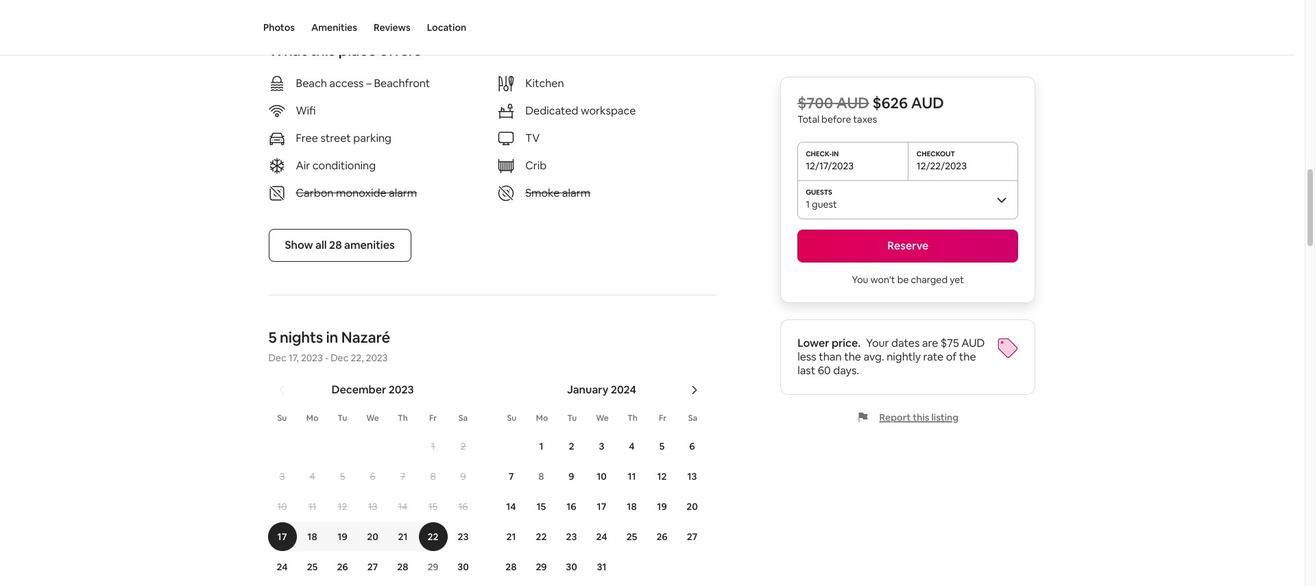 Task type: vqa. For each thing, say whether or not it's contained in the screenshot.
leftmost 21 Button
yes



Task type: describe. For each thing, give the bounding box(es) containing it.
1 horizontal spatial 3
[[599, 441, 605, 453]]

show all 28 amenities
[[285, 238, 395, 253]]

report this listing button
[[858, 412, 959, 424]]

1 horizontal spatial 12
[[658, 471, 667, 483]]

beach access – beachfront
[[296, 76, 430, 91]]

lower
[[798, 336, 830, 351]]

1 16 from the left
[[459, 501, 468, 513]]

1 7 button from the left
[[388, 463, 418, 492]]

lower price.
[[798, 336, 861, 351]]

calendar application
[[252, 369, 1178, 587]]

1 su from the left
[[278, 413, 287, 424]]

1 28 button from the left
[[388, 553, 418, 582]]

0 horizontal spatial 25 button
[[297, 553, 328, 582]]

31 button
[[587, 553, 617, 582]]

2 21 button from the left
[[496, 523, 527, 552]]

1 we from the left
[[366, 413, 379, 424]]

amenities
[[344, 238, 395, 253]]

13 for the left 13 button
[[368, 501, 378, 513]]

0 vertical spatial 18 button
[[617, 493, 647, 522]]

13 for 13 button to the top
[[688, 471, 697, 483]]

reserve button
[[798, 230, 1019, 263]]

17,
[[289, 352, 299, 365]]

1 vertical spatial 3
[[280, 471, 285, 483]]

reserve
[[888, 239, 929, 253]]

avg.
[[864, 350, 885, 364]]

reviews
[[374, 21, 411, 34]]

street
[[321, 131, 351, 146]]

1 fr from the left
[[430, 413, 437, 424]]

0 vertical spatial 17 button
[[587, 493, 617, 522]]

2024
[[611, 383, 637, 398]]

2 15 button from the left
[[527, 493, 557, 522]]

1 7 from the left
[[400, 471, 406, 483]]

kitchen
[[526, 76, 564, 91]]

19 for "19" button to the bottom
[[338, 531, 348, 544]]

2 fr from the left
[[659, 413, 667, 424]]

monoxide
[[336, 186, 387, 201]]

0 horizontal spatial 26 button
[[328, 553, 358, 582]]

2 30 button from the left
[[557, 553, 587, 582]]

1 horizontal spatial 11
[[628, 471, 636, 483]]

nights
[[280, 328, 323, 347]]

january
[[567, 383, 609, 398]]

rate
[[924, 350, 944, 364]]

20 for the 20 button to the bottom
[[367, 531, 379, 544]]

1 22 button from the left
[[418, 523, 448, 552]]

1 vertical spatial 11
[[309, 501, 317, 513]]

0 horizontal spatial 27 button
[[358, 553, 388, 582]]

1 horizontal spatial 28
[[397, 562, 409, 574]]

1 inside 'dropdown button'
[[806, 198, 810, 211]]

1 30 button from the left
[[448, 553, 479, 582]]

before
[[822, 113, 852, 126]]

1 21 from the left
[[398, 531, 408, 544]]

$700 aud $626 aud total before taxes
[[798, 93, 945, 126]]

last
[[798, 364, 816, 378]]

what this place offers
[[269, 41, 421, 60]]

crib
[[526, 159, 547, 173]]

1 for december 2023
[[431, 441, 435, 453]]

1 vertical spatial 20 button
[[358, 523, 388, 552]]

0 horizontal spatial 13 button
[[358, 493, 388, 522]]

place
[[339, 41, 377, 60]]

air conditioning
[[296, 159, 376, 173]]

free street parking
[[296, 131, 392, 146]]

1 vertical spatial 12 button
[[328, 493, 358, 522]]

12/17/2023
[[806, 160, 854, 172]]

0 vertical spatial 13 button
[[678, 463, 708, 492]]

1 vertical spatial 4
[[310, 471, 315, 483]]

$75 aud
[[941, 336, 985, 351]]

1 horizontal spatial 11 button
[[617, 463, 647, 492]]

dates
[[892, 336, 920, 351]]

taxes
[[854, 113, 878, 126]]

20 for topmost the 20 button
[[687, 501, 698, 513]]

are
[[923, 336, 939, 351]]

1 horizontal spatial 4 button
[[617, 433, 647, 461]]

2 for december 2023
[[461, 441, 466, 453]]

location
[[427, 21, 467, 34]]

amenities button
[[311, 0, 357, 55]]

reviews button
[[374, 0, 411, 55]]

carbon
[[296, 186, 334, 201]]

smoke
[[526, 186, 560, 201]]

8 for first 8 button from the right
[[539, 471, 544, 483]]

in
[[326, 328, 338, 347]]

your dates are $75 aud less than the avg. nightly rate of the last 60 days.
[[798, 336, 985, 378]]

0 vertical spatial 10
[[597, 471, 607, 483]]

1 horizontal spatial 2023
[[366, 352, 388, 365]]

show
[[285, 238, 313, 253]]

2 14 from the left
[[507, 501, 516, 513]]

2 22 button from the left
[[527, 523, 557, 552]]

beach
[[296, 76, 327, 91]]

0 horizontal spatial 2023
[[301, 352, 323, 365]]

1 15 button from the left
[[418, 493, 448, 522]]

0 horizontal spatial 18 button
[[297, 523, 328, 552]]

2 sa from the left
[[689, 413, 698, 424]]

photos
[[263, 21, 295, 34]]

0 horizontal spatial 4 button
[[297, 463, 328, 492]]

tv
[[526, 131, 540, 146]]

1 horizontal spatial 25 button
[[617, 523, 647, 552]]

1 horizontal spatial 19 button
[[647, 493, 678, 522]]

23 for first 23 button
[[458, 531, 469, 544]]

1 horizontal spatial 18
[[627, 501, 637, 513]]

conditioning
[[313, 159, 376, 173]]

december
[[332, 383, 386, 398]]

1 14 from the left
[[398, 501, 408, 513]]

nazaré
[[342, 328, 390, 347]]

5 for leftmost 5 button
[[340, 471, 345, 483]]

1 alarm from the left
[[389, 186, 417, 201]]

2 30 from the left
[[566, 562, 578, 574]]

0 vertical spatial 10 button
[[587, 463, 617, 492]]

air
[[296, 159, 310, 173]]

december 2023
[[332, 383, 414, 398]]

2 horizontal spatial 28
[[506, 562, 517, 574]]

2 29 button from the left
[[527, 553, 557, 582]]

2023 inside calendar application
[[389, 383, 414, 398]]

total
[[798, 113, 820, 126]]

0 vertical spatial 6
[[690, 441, 695, 453]]

23 for 2nd 23 button from left
[[566, 531, 577, 544]]

2 we from the left
[[596, 413, 609, 424]]

1 vertical spatial 12
[[338, 501, 347, 513]]

2 alarm from the left
[[562, 186, 591, 201]]

1 horizontal spatial 26 button
[[647, 523, 678, 552]]

workspace
[[581, 104, 636, 118]]

you won't be charged yet
[[853, 274, 965, 286]]

–
[[366, 76, 372, 91]]

free
[[296, 131, 318, 146]]

1 vertical spatial 6 button
[[358, 463, 388, 492]]

what
[[269, 41, 307, 60]]

be
[[898, 274, 909, 286]]

smoke alarm
[[526, 186, 591, 201]]

2 9 button from the left
[[557, 463, 587, 492]]

22,
[[351, 352, 364, 365]]

1 vertical spatial 17 button
[[267, 523, 297, 552]]

22 for 1st 22 button from the right
[[536, 531, 547, 544]]

1 sa from the left
[[459, 413, 468, 424]]

than
[[819, 350, 842, 364]]

report
[[880, 412, 911, 424]]

1 horizontal spatial 3 button
[[587, 433, 617, 461]]

january 2024
[[567, 383, 637, 398]]

26 for the leftmost 26 button
[[337, 562, 348, 574]]

1 horizontal spatial 24 button
[[587, 523, 617, 552]]

offers
[[380, 41, 421, 60]]

1 dec from the left
[[269, 352, 287, 365]]

this for what
[[310, 41, 336, 60]]

5 nights in nazaré dec 17, 2023 - dec 22, 2023
[[269, 328, 390, 365]]

1 vertical spatial 10 button
[[267, 493, 297, 522]]

charged
[[911, 274, 948, 286]]

0 vertical spatial 20 button
[[678, 493, 708, 522]]

1 21 button from the left
[[388, 523, 418, 552]]

1 horizontal spatial 4
[[629, 441, 635, 453]]

show all 28 amenities button
[[269, 229, 411, 262]]

1 vertical spatial 11 button
[[297, 493, 328, 522]]

2 16 from the left
[[567, 501, 577, 513]]

nightly
[[887, 350, 921, 364]]

$700 aud
[[798, 93, 870, 113]]

report this listing
[[880, 412, 959, 424]]

guest
[[812, 198, 838, 211]]

26 for right 26 button
[[657, 531, 668, 544]]

0 horizontal spatial 24 button
[[267, 553, 297, 582]]

12/22/2023
[[917, 160, 967, 172]]

60
[[818, 364, 831, 378]]

9 for first 9 button from right
[[569, 471, 575, 483]]

2 23 button from the left
[[557, 523, 587, 552]]



Task type: locate. For each thing, give the bounding box(es) containing it.
1 horizontal spatial fr
[[659, 413, 667, 424]]

22 button
[[418, 523, 448, 552], [527, 523, 557, 552]]

22
[[428, 531, 439, 544], [536, 531, 547, 544]]

1 button for january 2024
[[527, 433, 557, 461]]

your
[[867, 336, 890, 351]]

dec right '-'
[[331, 352, 349, 365]]

24 for the left 24 button
[[277, 562, 288, 574]]

8 button
[[418, 463, 448, 492], [527, 463, 557, 492]]

1 9 button from the left
[[448, 463, 479, 492]]

0 horizontal spatial 23
[[458, 531, 469, 544]]

sa
[[459, 413, 468, 424], [689, 413, 698, 424]]

1 vertical spatial 24 button
[[267, 553, 297, 582]]

1 horizontal spatial 8 button
[[527, 463, 557, 492]]

price.
[[832, 336, 861, 351]]

0 horizontal spatial 24
[[277, 562, 288, 574]]

2023 right december
[[389, 383, 414, 398]]

this down amenities
[[310, 41, 336, 60]]

2 28 button from the left
[[496, 553, 527, 582]]

18 button
[[617, 493, 647, 522], [297, 523, 328, 552]]

0 vertical spatial 12 button
[[647, 463, 678, 492]]

27
[[687, 531, 698, 544], [368, 562, 378, 574]]

0 horizontal spatial 15
[[429, 501, 438, 513]]

1 23 from the left
[[458, 531, 469, 544]]

location button
[[427, 0, 467, 55]]

0 horizontal spatial 8 button
[[418, 463, 448, 492]]

0 horizontal spatial 30
[[458, 562, 469, 574]]

2 dec from the left
[[331, 352, 349, 365]]

2 15 from the left
[[537, 501, 546, 513]]

17 for the bottom 17 button
[[278, 531, 287, 544]]

29 for 2nd 29 button from left
[[536, 562, 547, 574]]

1 horizontal spatial 15 button
[[527, 493, 557, 522]]

less
[[798, 350, 817, 364]]

13
[[688, 471, 697, 483], [368, 501, 378, 513]]

0 vertical spatial 26
[[657, 531, 668, 544]]

2 8 from the left
[[539, 471, 544, 483]]

1 horizontal spatial 20 button
[[678, 493, 708, 522]]

1 horizontal spatial 14
[[507, 501, 516, 513]]

19 button
[[647, 493, 678, 522], [328, 523, 358, 552]]

2 for january 2024
[[569, 441, 575, 453]]

18
[[627, 501, 637, 513], [308, 531, 317, 544]]

0 vertical spatial 27
[[687, 531, 698, 544]]

0 horizontal spatial tu
[[338, 413, 347, 424]]

7 button
[[388, 463, 418, 492], [496, 463, 527, 492]]

2 mo from the left
[[536, 413, 548, 424]]

28 inside button
[[329, 238, 342, 253]]

th down 2024 on the left bottom
[[628, 413, 638, 424]]

amenities
[[311, 21, 357, 34]]

1 horizontal spatial alarm
[[562, 186, 591, 201]]

1 horizontal spatial 23 button
[[557, 523, 587, 552]]

0 horizontal spatial th
[[398, 413, 408, 424]]

15
[[429, 501, 438, 513], [537, 501, 546, 513]]

16
[[459, 501, 468, 513], [567, 501, 577, 513]]

5 for 5 button to the right
[[660, 441, 665, 453]]

1 horizontal spatial 5 button
[[647, 433, 678, 461]]

1 horizontal spatial 9
[[569, 471, 575, 483]]

0 horizontal spatial 9
[[461, 471, 466, 483]]

carbon monoxide alarm
[[296, 186, 417, 201]]

tu down december
[[338, 413, 347, 424]]

5
[[269, 328, 277, 347], [660, 441, 665, 453], [340, 471, 345, 483]]

1 horizontal spatial mo
[[536, 413, 548, 424]]

dedicated workspace
[[526, 104, 636, 118]]

1 15 from the left
[[429, 501, 438, 513]]

15 for second 15 button from the right
[[429, 501, 438, 513]]

1 the from the left
[[845, 350, 862, 364]]

25 for the leftmost 25 "button"
[[307, 562, 318, 574]]

1 2 from the left
[[461, 441, 466, 453]]

1 16 button from the left
[[448, 493, 479, 522]]

0 horizontal spatial 7 button
[[388, 463, 418, 492]]

24 for 24 button to the right
[[597, 531, 608, 544]]

0 vertical spatial 20
[[687, 501, 698, 513]]

1 22 from the left
[[428, 531, 439, 544]]

0 horizontal spatial dec
[[269, 352, 287, 365]]

1 horizontal spatial 14 button
[[496, 493, 527, 522]]

19
[[658, 501, 667, 513], [338, 531, 348, 544]]

1 horizontal spatial 2 button
[[557, 433, 587, 461]]

11
[[628, 471, 636, 483], [309, 501, 317, 513]]

1 mo from the left
[[307, 413, 319, 424]]

1 horizontal spatial 27
[[687, 531, 698, 544]]

tu
[[338, 413, 347, 424], [568, 413, 577, 424]]

1 vertical spatial 3 button
[[267, 463, 297, 492]]

the left avg.
[[845, 350, 862, 364]]

1 29 from the left
[[428, 562, 439, 574]]

dec left 17,
[[269, 352, 287, 365]]

2 2 from the left
[[569, 441, 575, 453]]

12 button
[[647, 463, 678, 492], [328, 493, 358, 522]]

the
[[845, 350, 862, 364], [960, 350, 977, 364]]

7
[[400, 471, 406, 483], [509, 471, 514, 483]]

alarm right the monoxide
[[389, 186, 417, 201]]

0 horizontal spatial 21 button
[[388, 523, 418, 552]]

1 guest button
[[798, 180, 1019, 219]]

0 horizontal spatial 1
[[431, 441, 435, 453]]

1 horizontal spatial 6 button
[[678, 433, 708, 461]]

31
[[597, 562, 607, 574]]

1 horizontal spatial 30 button
[[557, 553, 587, 582]]

2 vertical spatial 5
[[340, 471, 345, 483]]

17 button
[[587, 493, 617, 522], [267, 523, 297, 552]]

1
[[806, 198, 810, 211], [431, 441, 435, 453], [540, 441, 544, 453]]

the right of
[[960, 350, 977, 364]]

27 button
[[678, 523, 708, 552], [358, 553, 388, 582]]

0 horizontal spatial alarm
[[389, 186, 417, 201]]

22 for 1st 22 button from left
[[428, 531, 439, 544]]

17 for top 17 button
[[597, 501, 607, 513]]

we down january 2024
[[596, 413, 609, 424]]

1 button for december 2023
[[418, 433, 448, 461]]

5 inside 5 nights in nazaré dec 17, 2023 - dec 22, 2023
[[269, 328, 277, 347]]

1 th from the left
[[398, 413, 408, 424]]

0 vertical spatial 11
[[628, 471, 636, 483]]

1 horizontal spatial 21
[[507, 531, 516, 544]]

parking
[[354, 131, 392, 146]]

photos button
[[263, 0, 295, 55]]

$626 aud
[[873, 93, 945, 113]]

1 8 button from the left
[[418, 463, 448, 492]]

16 button
[[448, 493, 479, 522], [557, 493, 587, 522]]

25 for rightmost 25 "button"
[[627, 531, 638, 544]]

0 horizontal spatial 2
[[461, 441, 466, 453]]

this
[[310, 41, 336, 60], [913, 412, 930, 424]]

alarm right smoke
[[562, 186, 591, 201]]

0 horizontal spatial 23 button
[[448, 523, 479, 552]]

2 horizontal spatial 1
[[806, 198, 810, 211]]

2 8 button from the left
[[527, 463, 557, 492]]

1 horizontal spatial 25
[[627, 531, 638, 544]]

1 horizontal spatial the
[[960, 350, 977, 364]]

15 button
[[418, 493, 448, 522], [527, 493, 557, 522]]

2 tu from the left
[[568, 413, 577, 424]]

8 for 2nd 8 button from right
[[430, 471, 436, 483]]

0 horizontal spatial 19 button
[[328, 523, 358, 552]]

th down december 2023 at the left of page
[[398, 413, 408, 424]]

dedicated
[[526, 104, 579, 118]]

2 9 from the left
[[569, 471, 575, 483]]

2 button for december 2023
[[448, 433, 479, 461]]

26
[[657, 531, 668, 544], [337, 562, 348, 574]]

0 horizontal spatial mo
[[307, 413, 319, 424]]

2
[[461, 441, 466, 453], [569, 441, 575, 453]]

won't
[[871, 274, 896, 286]]

2 horizontal spatial 5
[[660, 441, 665, 453]]

dec
[[269, 352, 287, 365], [331, 352, 349, 365]]

1 vertical spatial 4 button
[[297, 463, 328, 492]]

1 23 button from the left
[[448, 523, 479, 552]]

1 horizontal spatial 10
[[597, 471, 607, 483]]

beachfront
[[374, 76, 430, 91]]

0 horizontal spatial 10
[[277, 501, 287, 513]]

0 horizontal spatial 29 button
[[418, 553, 448, 582]]

25
[[627, 531, 638, 544], [307, 562, 318, 574]]

28 button
[[388, 553, 418, 582], [496, 553, 527, 582]]

1 vertical spatial 18
[[308, 531, 317, 544]]

1 for january 2024
[[540, 441, 544, 453]]

1 vertical spatial 27
[[368, 562, 378, 574]]

1 tu from the left
[[338, 413, 347, 424]]

1 29 button from the left
[[418, 553, 448, 582]]

0 vertical spatial 6 button
[[678, 433, 708, 461]]

days.
[[834, 364, 860, 378]]

29
[[428, 562, 439, 574], [536, 562, 547, 574]]

0 vertical spatial 11 button
[[617, 463, 647, 492]]

0 vertical spatial 27 button
[[678, 523, 708, 552]]

wifi
[[296, 104, 316, 118]]

1 vertical spatial 19 button
[[328, 523, 358, 552]]

27 for the left 27 button
[[368, 562, 378, 574]]

13 button
[[678, 463, 708, 492], [358, 493, 388, 522]]

1 vertical spatial 25
[[307, 562, 318, 574]]

0 horizontal spatial 6
[[370, 471, 376, 483]]

0 vertical spatial 26 button
[[647, 523, 678, 552]]

access
[[330, 76, 364, 91]]

2 the from the left
[[960, 350, 977, 364]]

17
[[597, 501, 607, 513], [278, 531, 287, 544]]

1 horizontal spatial 29 button
[[527, 553, 557, 582]]

1 horizontal spatial 21 button
[[496, 523, 527, 552]]

14 button
[[388, 493, 418, 522], [496, 493, 527, 522]]

2 29 from the left
[[536, 562, 547, 574]]

1 horizontal spatial 19
[[658, 501, 667, 513]]

all
[[316, 238, 327, 253]]

you
[[853, 274, 869, 286]]

2023 right 22,
[[366, 352, 388, 365]]

0 horizontal spatial 2 button
[[448, 433, 479, 461]]

1 horizontal spatial 16
[[567, 501, 577, 513]]

2 1 button from the left
[[527, 433, 557, 461]]

2023
[[301, 352, 323, 365], [366, 352, 388, 365], [389, 383, 414, 398]]

0 horizontal spatial 12 button
[[328, 493, 358, 522]]

of
[[947, 350, 957, 364]]

2 th from the left
[[628, 413, 638, 424]]

1 horizontal spatial 5
[[340, 471, 345, 483]]

27 for topmost 27 button
[[687, 531, 698, 544]]

8
[[430, 471, 436, 483], [539, 471, 544, 483]]

1 horizontal spatial 22
[[536, 531, 547, 544]]

2 23 from the left
[[566, 531, 577, 544]]

6
[[690, 441, 695, 453], [370, 471, 376, 483]]

0 horizontal spatial 25
[[307, 562, 318, 574]]

1 horizontal spatial 7 button
[[496, 463, 527, 492]]

1 vertical spatial 5
[[660, 441, 665, 453]]

2 16 button from the left
[[557, 493, 587, 522]]

15 for 1st 15 button from right
[[537, 501, 546, 513]]

2 21 from the left
[[507, 531, 516, 544]]

5 button
[[647, 433, 678, 461], [328, 463, 358, 492]]

2 button for january 2024
[[557, 433, 587, 461]]

this left listing
[[913, 412, 930, 424]]

1 2 button from the left
[[448, 433, 479, 461]]

alarm
[[389, 186, 417, 201], [562, 186, 591, 201]]

2023 left '-'
[[301, 352, 323, 365]]

1 8 from the left
[[430, 471, 436, 483]]

1 horizontal spatial 1
[[540, 441, 544, 453]]

24
[[597, 531, 608, 544], [277, 562, 288, 574]]

listing
[[932, 412, 959, 424]]

2 su from the left
[[507, 413, 517, 424]]

1 9 from the left
[[461, 471, 466, 483]]

0 horizontal spatial 11
[[309, 501, 317, 513]]

0 horizontal spatial 14
[[398, 501, 408, 513]]

0 horizontal spatial we
[[366, 413, 379, 424]]

-
[[325, 352, 329, 365]]

1 guest
[[806, 198, 838, 211]]

we down december 2023 at the left of page
[[366, 413, 379, 424]]

2 2 button from the left
[[557, 433, 587, 461]]

1 horizontal spatial 18 button
[[617, 493, 647, 522]]

26 button
[[647, 523, 678, 552], [328, 553, 358, 582]]

2 22 from the left
[[536, 531, 547, 544]]

1 horizontal spatial 23
[[566, 531, 577, 544]]

1 30 from the left
[[458, 562, 469, 574]]

9 for 1st 9 button
[[461, 471, 466, 483]]

we
[[366, 413, 379, 424], [596, 413, 609, 424]]

2 14 button from the left
[[496, 493, 527, 522]]

0 horizontal spatial 19
[[338, 531, 348, 544]]

1 horizontal spatial sa
[[689, 413, 698, 424]]

yet
[[950, 274, 965, 286]]

19 for right "19" button
[[658, 501, 667, 513]]

0 horizontal spatial 14 button
[[388, 493, 418, 522]]

0 horizontal spatial 21
[[398, 531, 408, 544]]

29 for 2nd 29 button from right
[[428, 562, 439, 574]]

0 horizontal spatial 9 button
[[448, 463, 479, 492]]

0 horizontal spatial 5 button
[[328, 463, 358, 492]]

1 horizontal spatial 20
[[687, 501, 698, 513]]

0 horizontal spatial sa
[[459, 413, 468, 424]]

0 vertical spatial 5 button
[[647, 433, 678, 461]]

1 14 button from the left
[[388, 493, 418, 522]]

1 horizontal spatial 22 button
[[527, 523, 557, 552]]

fr
[[430, 413, 437, 424], [659, 413, 667, 424]]

0 horizontal spatial 3 button
[[267, 463, 297, 492]]

2 7 button from the left
[[496, 463, 527, 492]]

tu down january
[[568, 413, 577, 424]]

2 7 from the left
[[509, 471, 514, 483]]

1 1 button from the left
[[418, 433, 448, 461]]

1 vertical spatial this
[[913, 412, 930, 424]]

0 horizontal spatial 3
[[280, 471, 285, 483]]

this for report
[[913, 412, 930, 424]]



